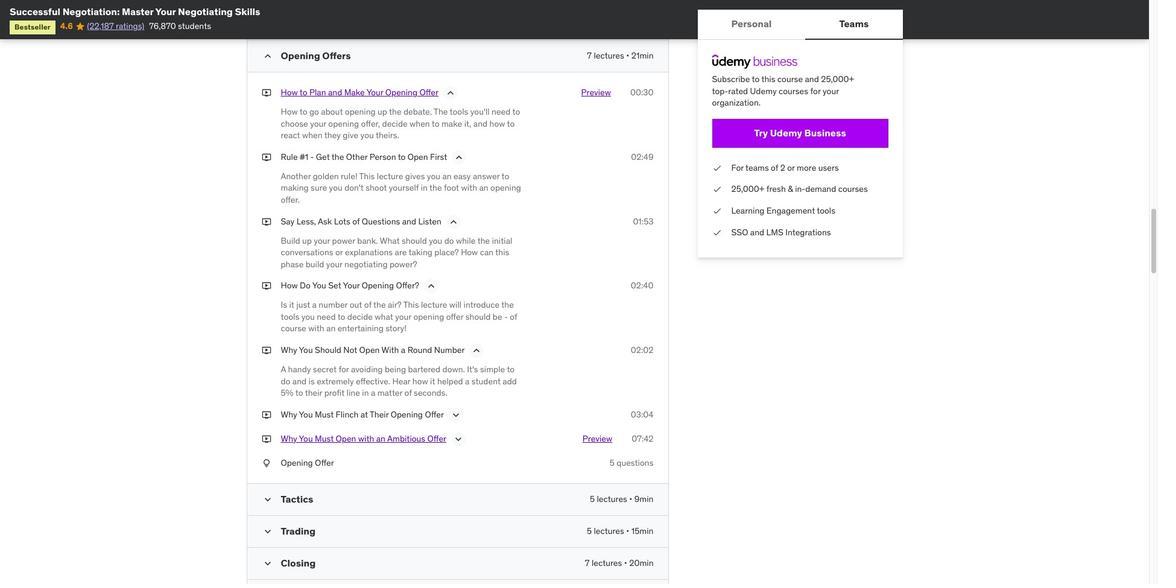 Task type: vqa. For each thing, say whether or not it's contained in the screenshot.


Task type: locate. For each thing, give the bounding box(es) containing it.
2 vertical spatial 5
[[587, 526, 592, 537]]

0 vertical spatial when
[[410, 118, 430, 129]]

why for why you must open with an ambitious offer
[[281, 433, 297, 444]]

1 vertical spatial your
[[367, 87, 384, 98]]

or down power
[[336, 247, 343, 258]]

making
[[281, 182, 309, 193]]

do inside a handy secret for avoiding being bartered down. it's simple to do and is extremely effective. hear how it helped a student add 5% to their profit line in a matter of seconds.
[[281, 376, 291, 387]]

tab list
[[698, 10, 903, 40]]

0 vertical spatial udemy
[[751, 85, 777, 96]]

and down 'handy'
[[293, 376, 307, 387]]

should up "taking"
[[402, 235, 427, 246]]

lecture up shoot
[[377, 171, 403, 182]]

up
[[378, 106, 387, 117], [302, 235, 312, 246]]

0 horizontal spatial it
[[289, 300, 294, 310]]

1 vertical spatial in
[[362, 388, 369, 399]]

1 vertical spatial 7
[[585, 558, 590, 569]]

small image left opening offers
[[262, 50, 274, 62]]

how down you'll
[[490, 118, 505, 129]]

you down just
[[302, 311, 315, 322]]

you
[[361, 130, 374, 141], [427, 171, 441, 182], [329, 182, 343, 193], [429, 235, 443, 246], [302, 311, 315, 322]]

phase
[[281, 259, 304, 270]]

of inside a handy secret for avoiding being bartered down. it's simple to do and is extremely effective. hear how it helped a student add 5% to their profit line in a matter of seconds.
[[405, 388, 412, 399]]

you inside button
[[299, 433, 313, 444]]

1 small image from the top
[[262, 50, 274, 62]]

opening
[[281, 49, 320, 62], [386, 87, 418, 98], [362, 280, 394, 291], [391, 409, 423, 420], [281, 457, 313, 468]]

an up should
[[327, 323, 336, 334]]

for up business
[[811, 85, 821, 96]]

opening inside button
[[386, 87, 418, 98]]

your up 76,870
[[155, 5, 176, 18]]

demand
[[806, 184, 837, 195]]

this
[[359, 171, 375, 182], [404, 300, 419, 310]]

1 vertical spatial open
[[359, 345, 380, 356]]

they
[[325, 130, 341, 141]]

your right build
[[326, 259, 343, 270]]

build
[[306, 259, 324, 270]]

your up business
[[823, 85, 840, 96]]

how up "choose"
[[281, 106, 298, 117]]

courses right 'demand' at right top
[[839, 184, 868, 195]]

1 vertical spatial hide lecture description image
[[426, 280, 438, 292]]

should inside is it just a number out of the air? this lecture will introduce the tools you need to decide what your opening offer should be - of course with an entertaining story!
[[466, 311, 491, 322]]

0 horizontal spatial this
[[496, 247, 510, 258]]

0 horizontal spatial how
[[413, 376, 428, 387]]

do up 5%
[[281, 376, 291, 387]]

negotiation:
[[63, 5, 120, 18]]

20min
[[630, 558, 654, 569]]

0 horizontal spatial in
[[362, 388, 369, 399]]

a right just
[[312, 300, 317, 310]]

(22,187
[[87, 21, 114, 32]]

7
[[587, 50, 592, 61], [585, 558, 590, 569]]

0 horizontal spatial courses
[[779, 85, 809, 96]]

0 vertical spatial -
[[311, 151, 314, 162]]

lots
[[334, 216, 351, 227]]

1 horizontal spatial this
[[404, 300, 419, 310]]

hide lecture description image
[[445, 87, 457, 99], [453, 151, 465, 163]]

0 horizontal spatial -
[[311, 151, 314, 162]]

9min
[[635, 494, 654, 505]]

0 vertical spatial decide
[[382, 118, 408, 129]]

hide lecture description image up while
[[448, 216, 460, 228]]

small image
[[262, 494, 274, 506], [262, 526, 274, 538]]

this up shoot
[[359, 171, 375, 182]]

why down 5%
[[281, 409, 297, 420]]

don't
[[345, 182, 364, 193]]

opening offer
[[281, 457, 334, 468]]

opening up debate.
[[386, 87, 418, 98]]

to right answer on the left top
[[502, 171, 510, 182]]

1 vertical spatial tools
[[817, 205, 836, 216]]

how for how to plan and make your opening offer
[[281, 87, 298, 98]]

get
[[316, 151, 330, 162]]

successful negotiation: master your negotiating skills
[[10, 5, 260, 18]]

questions
[[362, 216, 400, 227]]

7 lectures • 21min
[[587, 50, 654, 61]]

small image
[[262, 50, 274, 62], [262, 558, 274, 570]]

with down easy
[[461, 182, 477, 193]]

0 vertical spatial do
[[445, 235, 454, 246]]

top‑rated
[[713, 85, 749, 96]]

1 vertical spatial course
[[281, 323, 306, 334]]

learning
[[732, 205, 765, 216]]

0 horizontal spatial this
[[359, 171, 375, 182]]

what
[[380, 235, 400, 246]]

lectures left 9min
[[597, 494, 628, 505]]

1 vertical spatial need
[[317, 311, 336, 322]]

entertaining
[[338, 323, 384, 334]]

how
[[490, 118, 505, 129], [413, 376, 428, 387]]

of down hear
[[405, 388, 412, 399]]

1 vertical spatial small image
[[262, 526, 274, 538]]

offer
[[420, 87, 439, 98], [425, 409, 444, 420], [428, 433, 447, 444], [315, 457, 334, 468]]

76,870
[[149, 21, 176, 32]]

hide lecture description image for say less, ask lots of questions and listen
[[448, 216, 460, 228]]

of right the "lots"
[[353, 216, 360, 227]]

to down the
[[432, 118, 440, 129]]

2 vertical spatial tools
[[281, 311, 300, 322]]

this down the initial
[[496, 247, 510, 258]]

your inside button
[[367, 87, 384, 98]]

must inside button
[[315, 433, 334, 444]]

opening left offers
[[281, 49, 320, 62]]

and right plan
[[328, 87, 342, 98]]

offer
[[446, 311, 464, 322]]

matter
[[378, 388, 403, 399]]

with down at on the left bottom of page
[[358, 433, 374, 444]]

how down bartered
[[413, 376, 428, 387]]

02:40
[[631, 280, 654, 291]]

students
[[178, 21, 211, 32]]

number
[[319, 300, 348, 310]]

initial
[[492, 235, 513, 246]]

do up 'place?'
[[445, 235, 454, 246]]

hide lecture description image up it's
[[471, 345, 483, 357]]

why for why you should not open with a round number
[[281, 345, 297, 356]]

offer for why you must flinch at their opening offer
[[425, 409, 444, 420]]

1 vertical spatial lecture
[[421, 300, 448, 310]]

should down introduce
[[466, 311, 491, 322]]

you up 'place?'
[[429, 235, 443, 246]]

you right gives
[[427, 171, 441, 182]]

build up your power bank. what should you do while the initial conversations or explanations are taking place? how can this phase build your negotiating power?
[[281, 235, 513, 270]]

offer right ambitious
[[428, 433, 447, 444]]

a handy secret for avoiding being bartered down. it's simple to do and is extremely effective. hear how it helped a student add 5% to their profit line in a matter of seconds.
[[281, 364, 517, 399]]

how
[[281, 87, 298, 98], [281, 106, 298, 117], [461, 247, 478, 258], [281, 280, 298, 291]]

opening
[[345, 106, 376, 117], [329, 118, 359, 129], [491, 182, 521, 193], [414, 311, 444, 322]]

1 why from the top
[[281, 345, 297, 356]]

must for flinch
[[315, 409, 334, 420]]

for inside subscribe to this course and 25,000+ top‑rated udemy courses for your organization.
[[811, 85, 821, 96]]

your down go
[[310, 118, 327, 129]]

• left the 15min
[[627, 526, 630, 537]]

how inside build up your power bank. what should you do while the initial conversations or explanations are taking place? how can this phase build your negotiating power?
[[461, 247, 478, 258]]

1 vertical spatial -
[[505, 311, 508, 322]]

0 vertical spatial tools
[[450, 106, 469, 117]]

7 lectures • 20min
[[585, 558, 654, 569]]

lectures for tactics
[[597, 494, 628, 505]]

handy
[[288, 364, 311, 375]]

how inside how to go about opening up the debate. the tools you'll need to choose your opening offer, decide when to make it, and how to react when they give you theirs.
[[490, 118, 505, 129]]

• for tactics
[[630, 494, 633, 505]]

0 horizontal spatial decide
[[348, 311, 373, 322]]

this down udemy business image
[[762, 74, 776, 85]]

must left the flinch at the bottom
[[315, 409, 334, 420]]

must for open
[[315, 433, 334, 444]]

up up conversations
[[302, 235, 312, 246]]

1 horizontal spatial it
[[430, 376, 435, 387]]

show lecture description image
[[450, 409, 462, 421], [453, 433, 465, 445]]

2 horizontal spatial open
[[408, 151, 428, 162]]

xsmall image
[[262, 87, 271, 99], [262, 151, 271, 163], [713, 162, 722, 174], [713, 184, 722, 196], [262, 280, 271, 292], [262, 345, 271, 357], [262, 457, 271, 469]]

0 horizontal spatial up
[[302, 235, 312, 246]]

0 horizontal spatial for
[[339, 364, 349, 375]]

personal button
[[698, 10, 806, 39]]

open inside button
[[336, 433, 356, 444]]

2 horizontal spatial your
[[367, 87, 384, 98]]

to inside is it just a number out of the air? this lecture will introduce the tools you need to decide what your opening offer should be - of course with an entertaining story!
[[338, 311, 346, 322]]

try udemy business
[[755, 127, 847, 139]]

1 vertical spatial up
[[302, 235, 312, 246]]

show lecture description image right ambitious
[[453, 433, 465, 445]]

1 horizontal spatial do
[[445, 235, 454, 246]]

1 vertical spatial why
[[281, 409, 297, 420]]

#1
[[300, 151, 309, 162]]

1 vertical spatial must
[[315, 433, 334, 444]]

0 vertical spatial your
[[155, 5, 176, 18]]

are
[[395, 247, 407, 258]]

student
[[472, 376, 501, 387]]

1 vertical spatial 5
[[590, 494, 595, 505]]

in inside "another golden rule! this lecture gives you an easy answer to making sure you don't shoot yourself in the foot with an opening offer."
[[421, 182, 428, 193]]

it right "is"
[[289, 300, 294, 310]]

offer up debate.
[[420, 87, 439, 98]]

small image left trading
[[262, 526, 274, 538]]

1 horizontal spatial or
[[788, 162, 795, 173]]

opening left offer
[[414, 311, 444, 322]]

and inside button
[[328, 87, 342, 98]]

2 horizontal spatial with
[[461, 182, 477, 193]]

00:30
[[631, 87, 654, 98]]

small image left closing
[[262, 558, 274, 570]]

xsmall image
[[713, 205, 722, 217], [262, 216, 271, 228], [713, 227, 722, 239], [262, 409, 271, 421], [262, 433, 271, 445]]

•
[[627, 50, 630, 61], [630, 494, 633, 505], [627, 526, 630, 537], [625, 558, 628, 569]]

0 vertical spatial how
[[490, 118, 505, 129]]

decide inside how to go about opening up the debate. the tools you'll need to choose your opening offer, decide when to make it, and how to react when they give you theirs.
[[382, 118, 408, 129]]

2 must from the top
[[315, 433, 334, 444]]

15min
[[632, 526, 654, 537]]

5 up 7 lectures • 20min
[[587, 526, 592, 537]]

0 horizontal spatial tools
[[281, 311, 300, 322]]

to left plan
[[300, 87, 308, 98]]

3 why from the top
[[281, 433, 297, 444]]

in inside a handy secret for avoiding being bartered down. it's simple to do and is extremely effective. hear how it helped a student add 5% to their profit line in a matter of seconds.
[[362, 388, 369, 399]]

1 horizontal spatial decide
[[382, 118, 408, 129]]

in down gives
[[421, 182, 428, 193]]

0 horizontal spatial course
[[281, 323, 306, 334]]

offer.
[[281, 194, 300, 205]]

0 vertical spatial lecture
[[377, 171, 403, 182]]

0 vertical spatial for
[[811, 85, 821, 96]]

1 horizontal spatial in
[[421, 182, 428, 193]]

0 vertical spatial need
[[492, 106, 511, 117]]

0 horizontal spatial with
[[309, 323, 325, 334]]

2
[[781, 162, 786, 173]]

0 vertical spatial in
[[421, 182, 428, 193]]

you down their
[[299, 409, 313, 420]]

tools down "is"
[[281, 311, 300, 322]]

2 vertical spatial with
[[358, 433, 374, 444]]

small image for trading
[[262, 526, 274, 538]]

a inside is it just a number out of the air? this lecture will introduce the tools you need to decide what your opening offer should be - of course with an entertaining story!
[[312, 300, 317, 310]]

1 vertical spatial hide lecture description image
[[453, 151, 465, 163]]

hide lecture description image up easy
[[453, 151, 465, 163]]

2 horizontal spatial hide lecture description image
[[471, 345, 483, 357]]

open down the flinch at the bottom
[[336, 433, 356, 444]]

to
[[752, 74, 760, 85], [300, 87, 308, 98], [300, 106, 308, 117], [513, 106, 520, 117], [432, 118, 440, 129], [507, 118, 515, 129], [398, 151, 406, 162], [502, 171, 510, 182], [338, 311, 346, 322], [507, 364, 515, 375], [296, 388, 303, 399]]

5 lectures • 15min
[[587, 526, 654, 537]]

1 vertical spatial for
[[339, 364, 349, 375]]

open right "not"
[[359, 345, 380, 356]]

you inside is it just a number out of the air? this lecture will introduce the tools you need to decide what your opening offer should be - of course with an entertaining story!
[[302, 311, 315, 322]]

an up foot
[[443, 171, 452, 182]]

1 horizontal spatial course
[[778, 74, 803, 85]]

less,
[[297, 216, 316, 227]]

udemy
[[751, 85, 777, 96], [771, 127, 803, 139]]

25,000+ up business
[[822, 74, 855, 85]]

tools inside how to go about opening up the debate. the tools you'll need to choose your opening offer, decide when to make it, and how to react when they give you theirs.
[[450, 106, 469, 117]]

1 vertical spatial how
[[413, 376, 428, 387]]

a
[[312, 300, 317, 310], [401, 345, 406, 356], [465, 376, 470, 387], [371, 388, 376, 399]]

hide lecture description image
[[448, 216, 460, 228], [426, 280, 438, 292], [471, 345, 483, 357]]

1 horizontal spatial this
[[762, 74, 776, 85]]

why up opening offer
[[281, 433, 297, 444]]

it inside a handy secret for avoiding being bartered down. it's simple to do and is extremely effective. hear how it helped a student add 5% to their profit line in a matter of seconds.
[[430, 376, 435, 387]]

it inside is it just a number out of the air? this lecture will introduce the tools you need to decide what your opening offer should be - of course with an entertaining story!
[[289, 300, 294, 310]]

2 vertical spatial your
[[343, 280, 360, 291]]

offer for how to plan and make your opening offer
[[420, 87, 439, 98]]

how down while
[[461, 247, 478, 258]]

avoiding
[[351, 364, 383, 375]]

the left debate.
[[389, 106, 402, 117]]

the right get
[[332, 151, 344, 162]]

0 vertical spatial should
[[402, 235, 427, 246]]

1 vertical spatial or
[[336, 247, 343, 258]]

1 horizontal spatial lecture
[[421, 300, 448, 310]]

users
[[819, 162, 839, 173]]

5 for tactics
[[590, 494, 595, 505]]

negotiating
[[345, 259, 388, 270]]

- right be
[[505, 311, 508, 322]]

0 horizontal spatial 25,000+
[[732, 184, 765, 195]]

to down number at the bottom
[[338, 311, 346, 322]]

you down offer,
[[361, 130, 374, 141]]

the inside how to go about opening up the debate. the tools you'll need to choose your opening offer, decide when to make it, and how to react when they give you theirs.
[[389, 106, 402, 117]]

1 horizontal spatial for
[[811, 85, 821, 96]]

hide lecture description image for why you should not open with a round number
[[471, 345, 483, 357]]

0 vertical spatial this
[[762, 74, 776, 85]]

25,000+ up the learning
[[732, 184, 765, 195]]

this inside "another golden rule! this lecture gives you an easy answer to making sure you don't shoot yourself in the foot with an opening offer."
[[359, 171, 375, 182]]

1 vertical spatial this
[[496, 247, 510, 258]]

another golden rule! this lecture gives you an easy answer to making sure you don't shoot yourself in the foot with an opening offer.
[[281, 171, 521, 205]]

why inside button
[[281, 433, 297, 444]]

preview up 5 questions
[[583, 433, 613, 444]]

1 vertical spatial it
[[430, 376, 435, 387]]

0 vertical spatial this
[[359, 171, 375, 182]]

to right 5%
[[296, 388, 303, 399]]

you inside build up your power bank. what should you do while the initial conversations or explanations are taking place? how can this phase build your negotiating power?
[[429, 235, 443, 246]]

1 horizontal spatial tools
[[450, 106, 469, 117]]

7 for closing
[[585, 558, 590, 569]]

courses up the try udemy business
[[779, 85, 809, 96]]

1 vertical spatial with
[[309, 323, 325, 334]]

1 horizontal spatial 25,000+
[[822, 74, 855, 85]]

0 vertical spatial small image
[[262, 50, 274, 62]]

udemy up the organization.
[[751, 85, 777, 96]]

0 vertical spatial up
[[378, 106, 387, 117]]

you for not
[[299, 345, 313, 356]]

1 horizontal spatial -
[[505, 311, 508, 322]]

with up should
[[309, 323, 325, 334]]

decide up entertaining
[[348, 311, 373, 322]]

and inside subscribe to this course and 25,000+ top‑rated udemy courses for your organization.
[[805, 74, 820, 85]]

0 vertical spatial 5
[[610, 457, 615, 468]]

lecture left will
[[421, 300, 448, 310]]

2 why from the top
[[281, 409, 297, 420]]

how for how do you set your opening offer?
[[281, 280, 298, 291]]

1 small image from the top
[[262, 494, 274, 506]]

this right air?
[[404, 300, 419, 310]]

or right "2"
[[788, 162, 795, 173]]

this inside build up your power bank. what should you do while the initial conversations or explanations are taking place? how can this phase build your negotiating power?
[[496, 247, 510, 258]]

1 vertical spatial this
[[404, 300, 419, 310]]

their
[[370, 409, 389, 420]]

sso
[[732, 227, 749, 238]]

2 vertical spatial open
[[336, 433, 356, 444]]

and left listen
[[402, 216, 417, 227]]

how inside how to go about opening up the debate. the tools you'll need to choose your opening offer, decide when to make it, and how to react when they give you theirs.
[[281, 106, 298, 117]]

you for flinch
[[299, 409, 313, 420]]

5
[[610, 457, 615, 468], [590, 494, 595, 505], [587, 526, 592, 537]]

you right "do"
[[312, 280, 326, 291]]

show lecture description image down helped
[[450, 409, 462, 421]]

how inside how to plan and make your opening offer button
[[281, 87, 298, 98]]

1 horizontal spatial up
[[378, 106, 387, 117]]

decide up theirs.
[[382, 118, 408, 129]]

7 left 21min
[[587, 50, 592, 61]]

lecture inside is it just a number out of the air? this lecture will introduce the tools you need to decide what your opening offer should be - of course with an entertaining story!
[[421, 300, 448, 310]]

1 horizontal spatial with
[[358, 433, 374, 444]]

• left 9min
[[630, 494, 633, 505]]

skills
[[235, 5, 260, 18]]

ratings)
[[116, 21, 144, 32]]

0 vertical spatial 25,000+
[[822, 74, 855, 85]]

you up opening offer
[[299, 433, 313, 444]]

1 must from the top
[[315, 409, 334, 420]]

your inside subscribe to this course and 25,000+ top‑rated udemy courses for your organization.
[[823, 85, 840, 96]]

the up can
[[478, 235, 490, 246]]

in right line
[[362, 388, 369, 399]]

open up gives
[[408, 151, 428, 162]]

opening up ambitious
[[391, 409, 423, 420]]

0 horizontal spatial lecture
[[377, 171, 403, 182]]

shoot
[[366, 182, 387, 193]]

to inside subscribe to this course and 25,000+ top‑rated udemy courses for your organization.
[[752, 74, 760, 85]]

you down golden
[[329, 182, 343, 193]]

1 horizontal spatial should
[[466, 311, 491, 322]]

preview down 7 lectures • 21min
[[582, 87, 611, 98]]

need
[[492, 106, 511, 117], [317, 311, 336, 322]]

subscribe to this course and 25,000+ top‑rated udemy courses for your organization.
[[713, 74, 855, 108]]

0 horizontal spatial or
[[336, 247, 343, 258]]

0 horizontal spatial open
[[336, 433, 356, 444]]

and up the try udemy business
[[805, 74, 820, 85]]

2 small image from the top
[[262, 558, 274, 570]]

0 vertical spatial with
[[461, 182, 477, 193]]

should inside build up your power bank. what should you do while the initial conversations or explanations are taking place? how can this phase build your negotiating power?
[[402, 235, 427, 246]]

how to plan and make your opening offer
[[281, 87, 439, 98]]

5%
[[281, 388, 294, 399]]

2 small image from the top
[[262, 526, 274, 538]]

0 vertical spatial open
[[408, 151, 428, 162]]

decide
[[382, 118, 408, 129], [348, 311, 373, 322]]

1 vertical spatial small image
[[262, 558, 274, 570]]

explanations
[[345, 247, 393, 258]]

0 vertical spatial hide lecture description image
[[445, 87, 457, 99]]

plan
[[310, 87, 326, 98]]

0 horizontal spatial need
[[317, 311, 336, 322]]

0 horizontal spatial when
[[302, 130, 323, 141]]

0 vertical spatial must
[[315, 409, 334, 420]]

business
[[805, 127, 847, 139]]

1 horizontal spatial how
[[490, 118, 505, 129]]

and down you'll
[[474, 118, 488, 129]]

1 horizontal spatial your
[[343, 280, 360, 291]]



Task type: describe. For each thing, give the bounding box(es) containing it.
udemy business image
[[713, 54, 798, 69]]

courses inside subscribe to this course and 25,000+ top‑rated udemy courses for your organization.
[[779, 85, 809, 96]]

an down answer on the left top
[[479, 182, 489, 193]]

an inside button
[[376, 433, 386, 444]]

engagement
[[767, 205, 816, 216]]

seconds.
[[414, 388, 448, 399]]

how inside a handy secret for avoiding being bartered down. it's simple to do and is extremely effective. hear how it helped a student add 5% to their profit line in a matter of seconds.
[[413, 376, 428, 387]]

try
[[755, 127, 768, 139]]

opening inside is it just a number out of the air? this lecture will introduce the tools you need to decide what your opening offer should be - of course with an entertaining story!
[[414, 311, 444, 322]]

being
[[385, 364, 406, 375]]

it's
[[467, 364, 478, 375]]

negotiating
[[178, 5, 233, 18]]

need inside is it just a number out of the air? this lecture will introduce the tools you need to decide what your opening offer should be - of course with an entertaining story!
[[317, 311, 336, 322]]

of right out
[[364, 300, 372, 310]]

master
[[122, 5, 154, 18]]

1 vertical spatial when
[[302, 130, 323, 141]]

to right you'll
[[513, 106, 520, 117]]

small image for tactics
[[262, 494, 274, 506]]

1 vertical spatial preview
[[583, 433, 613, 444]]

to inside button
[[300, 87, 308, 98]]

1 vertical spatial show lecture description image
[[453, 433, 465, 445]]

person
[[370, 151, 396, 162]]

decide inside is it just a number out of the air? this lecture will introduce the tools you need to decide what your opening offer should be - of course with an entertaining story!
[[348, 311, 373, 322]]

to right it,
[[507, 118, 515, 129]]

is
[[281, 300, 287, 310]]

how for how to go about opening up the debate. the tools you'll need to choose your opening offer, decide when to make it, and how to react when they give you theirs.
[[281, 106, 298, 117]]

with inside button
[[358, 433, 374, 444]]

(22,187 ratings)
[[87, 21, 144, 32]]

why for why you must flinch at their opening offer
[[281, 409, 297, 420]]

1 horizontal spatial when
[[410, 118, 430, 129]]

up inside how to go about opening up the debate. the tools you'll need to choose your opening offer, decide when to make it, and how to react when they give you theirs.
[[378, 106, 387, 117]]

how to go about opening up the debate. the tools you'll need to choose your opening offer, decide when to make it, and how to react when they give you theirs.
[[281, 106, 520, 141]]

to inside "another golden rule! this lecture gives you an easy answer to making sure you don't shoot yourself in the foot with an opening offer."
[[502, 171, 510, 182]]

offer down why you must open with an ambitious offer button
[[315, 457, 334, 468]]

1 vertical spatial udemy
[[771, 127, 803, 139]]

be
[[493, 311, 503, 322]]

lms
[[767, 227, 784, 238]]

say less, ask lots of questions and listen
[[281, 216, 442, 227]]

learning engagement tools
[[732, 205, 836, 216]]

build
[[281, 235, 300, 246]]

ambitious
[[388, 433, 426, 444]]

opening inside "another golden rule! this lecture gives you an easy answer to making sure you don't shoot yourself in the foot with an opening offer."
[[491, 182, 521, 193]]

another
[[281, 171, 311, 182]]

debate.
[[404, 106, 432, 117]]

and inside a handy secret for avoiding being bartered down. it's simple to do and is extremely effective. hear how it helped a student add 5% to their profit line in a matter of seconds.
[[293, 376, 307, 387]]

small image for closing
[[262, 558, 274, 570]]

why you must flinch at their opening offer
[[281, 409, 444, 420]]

1 horizontal spatial open
[[359, 345, 380, 356]]

a
[[281, 364, 286, 375]]

listen
[[419, 216, 442, 227]]

1 vertical spatial 25,000+
[[732, 184, 765, 195]]

at
[[361, 409, 368, 420]]

0 vertical spatial or
[[788, 162, 795, 173]]

you inside how to go about opening up the debate. the tools you'll need to choose your opening offer, decide when to make it, and how to react when they give you theirs.
[[361, 130, 374, 141]]

1 horizontal spatial courses
[[839, 184, 868, 195]]

why you must open with an ambitious offer button
[[281, 433, 447, 448]]

or inside build up your power bank. what should you do while the initial conversations or explanations are taking place? how can this phase build your negotiating power?
[[336, 247, 343, 258]]

small image for opening offers
[[262, 50, 274, 62]]

fresh
[[767, 184, 786, 195]]

0 vertical spatial show lecture description image
[[450, 409, 462, 421]]

offer for why you must open with an ambitious offer
[[428, 433, 447, 444]]

02:49
[[632, 151, 654, 162]]

0 vertical spatial preview
[[582, 87, 611, 98]]

tab list containing personal
[[698, 10, 903, 40]]

sso and lms integrations
[[732, 227, 831, 238]]

of left "2"
[[771, 162, 779, 173]]

helped
[[438, 376, 463, 387]]

lecture inside "another golden rule! this lecture gives you an easy answer to making sure you don't shoot yourself in the foot with an opening offer."
[[377, 171, 403, 182]]

first
[[430, 151, 447, 162]]

opening up give
[[329, 118, 359, 129]]

line
[[347, 388, 360, 399]]

for inside a handy secret for avoiding being bartered down. it's simple to do and is extremely effective. hear how it helped a student add 5% to their profit line in a matter of seconds.
[[339, 364, 349, 375]]

give
[[343, 130, 359, 141]]

while
[[456, 235, 476, 246]]

ask
[[318, 216, 332, 227]]

power?
[[390, 259, 417, 270]]

and right sso
[[751, 227, 765, 238]]

03:04
[[631, 409, 654, 420]]

the inside build up your power bank. what should you do while the initial conversations or explanations are taking place? how can this phase build your negotiating power?
[[478, 235, 490, 246]]

how do you set your opening offer?
[[281, 280, 419, 291]]

course inside subscribe to this course and 25,000+ top‑rated udemy courses for your organization.
[[778, 74, 803, 85]]

theirs.
[[376, 130, 400, 141]]

with inside is it just a number out of the air? this lecture will introduce the tools you need to decide what your opening offer should be - of course with an entertaining story!
[[309, 323, 325, 334]]

extremely
[[317, 376, 354, 387]]

5 questions
[[610, 457, 654, 468]]

about
[[321, 106, 343, 117]]

opening up 'tactics' at the bottom left
[[281, 457, 313, 468]]

integrations
[[786, 227, 831, 238]]

choose
[[281, 118, 308, 129]]

closing
[[281, 557, 316, 569]]

up inside build up your power bank. what should you do while the initial conversations or explanations are taking place? how can this phase build your negotiating power?
[[302, 235, 312, 246]]

to right person
[[398, 151, 406, 162]]

do inside build up your power bank. what should you do while the initial conversations or explanations are taking place? how can this phase build your negotiating power?
[[445, 235, 454, 246]]

just
[[296, 300, 310, 310]]

place?
[[435, 247, 459, 258]]

teams
[[746, 162, 769, 173]]

25,000+ inside subscribe to this course and 25,000+ top‑rated udemy courses for your organization.
[[822, 74, 855, 85]]

their
[[305, 388, 322, 399]]

25,000+ fresh & in-demand courses
[[732, 184, 868, 195]]

lectures for trading
[[594, 526, 625, 537]]

yourself
[[389, 182, 419, 193]]

say
[[281, 216, 295, 227]]

opening up offer,
[[345, 106, 376, 117]]

your inside how to go about opening up the debate. the tools you'll need to choose your opening offer, decide when to make it, and how to react when they give you theirs.
[[310, 118, 327, 129]]

why you should not open with a round number
[[281, 345, 465, 356]]

lectures for closing
[[592, 558, 622, 569]]

hide lecture description image for easy
[[453, 151, 465, 163]]

tools inside is it just a number out of the air? this lecture will introduce the tools you need to decide what your opening offer should be - of course with an entertaining story!
[[281, 311, 300, 322]]

need inside how to go about opening up the debate. the tools you'll need to choose your opening offer, decide when to make it, and how to react when they give you theirs.
[[492, 106, 511, 117]]

number
[[434, 345, 465, 356]]

trading
[[281, 525, 316, 537]]

a down the effective.
[[371, 388, 376, 399]]

the up what
[[374, 300, 386, 310]]

will
[[450, 300, 462, 310]]

questions
[[617, 457, 654, 468]]

5 lectures • 9min
[[590, 494, 654, 505]]

• for opening offers
[[627, 50, 630, 61]]

an inside is it just a number out of the air? this lecture will introduce the tools you need to decide what your opening offer should be - of course with an entertaining story!
[[327, 323, 336, 334]]

round
[[408, 345, 432, 356]]

of right be
[[510, 311, 518, 322]]

your inside is it just a number out of the air? this lecture will introduce the tools you need to decide what your opening offer should be - of course with an entertaining story!
[[395, 311, 412, 322]]

• for trading
[[627, 526, 630, 537]]

with inside "another golden rule! this lecture gives you an easy answer to making sure you don't shoot yourself in the foot with an opening offer."
[[461, 182, 477, 193]]

personal
[[732, 18, 772, 30]]

hide lecture description image for the
[[445, 87, 457, 99]]

not
[[344, 345, 357, 356]]

the inside "another golden rule! this lecture gives you an easy answer to making sure you don't shoot yourself in the foot with an opening offer."
[[430, 182, 442, 193]]

the up be
[[502, 300, 514, 310]]

what
[[375, 311, 393, 322]]

out
[[350, 300, 362, 310]]

and inside how to go about opening up the debate. the tools you'll need to choose your opening offer, decide when to make it, and how to react when they give you theirs.
[[474, 118, 488, 129]]

your up conversations
[[314, 235, 330, 246]]

power
[[332, 235, 356, 246]]

down.
[[443, 364, 465, 375]]

bartered
[[408, 364, 441, 375]]

golden
[[313, 171, 339, 182]]

offer?
[[396, 280, 419, 291]]

go
[[310, 106, 319, 117]]

udemy inside subscribe to this course and 25,000+ top‑rated udemy courses for your organization.
[[751, 85, 777, 96]]

07:42
[[632, 433, 654, 444]]

for teams of 2 or more users
[[732, 162, 839, 173]]

a right with
[[401, 345, 406, 356]]

the
[[434, 106, 448, 117]]

opening down negotiating
[[362, 280, 394, 291]]

this inside subscribe to this course and 25,000+ top‑rated udemy courses for your organization.
[[762, 74, 776, 85]]

tactics
[[281, 493, 314, 505]]

lectures for opening offers
[[594, 50, 625, 61]]

this inside is it just a number out of the air? this lecture will introduce the tools you need to decide what your opening offer should be - of course with an entertaining story!
[[404, 300, 419, 310]]

make
[[442, 118, 463, 129]]

introduce
[[464, 300, 500, 310]]

hide lecture description image for how do you set your opening offer?
[[426, 280, 438, 292]]

to left go
[[300, 106, 308, 117]]

5 for trading
[[587, 526, 592, 537]]

a down it's
[[465, 376, 470, 387]]

profit
[[325, 388, 345, 399]]

taking
[[409, 247, 433, 258]]

21min
[[632, 50, 654, 61]]

make
[[344, 87, 365, 98]]

answer
[[473, 171, 500, 182]]

• for closing
[[625, 558, 628, 569]]

offer,
[[361, 118, 380, 129]]

to up add
[[507, 364, 515, 375]]

02:02
[[631, 345, 654, 356]]

7 for opening offers
[[587, 50, 592, 61]]

- inside is it just a number out of the air? this lecture will introduce the tools you need to decide what your opening offer should be - of course with an entertaining story!
[[505, 311, 508, 322]]

course inside is it just a number out of the air? this lecture will introduce the tools you need to decide what your opening offer should be - of course with an entertaining story!
[[281, 323, 306, 334]]

can
[[480, 247, 494, 258]]

story!
[[386, 323, 407, 334]]

2 horizontal spatial tools
[[817, 205, 836, 216]]

you for open
[[299, 433, 313, 444]]



